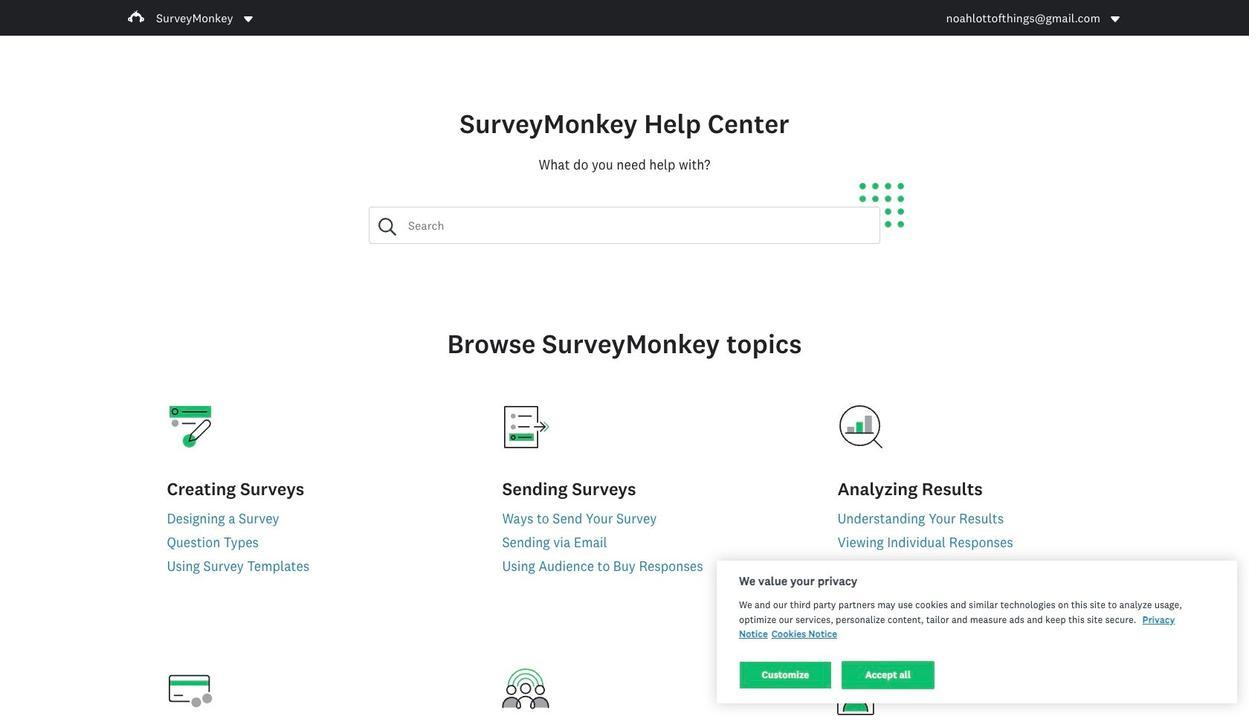 Task type: locate. For each thing, give the bounding box(es) containing it.
open image inside image
[[244, 16, 253, 22]]

search image
[[379, 218, 397, 236], [379, 218, 397, 236]]

open image
[[1110, 13, 1122, 25], [244, 16, 253, 22], [1111, 16, 1120, 22]]

Search text field
[[397, 208, 880, 243]]



Task type: vqa. For each thing, say whether or not it's contained in the screenshot.
Open image
yes



Task type: describe. For each thing, give the bounding box(es) containing it.
open image
[[242, 13, 254, 25]]



